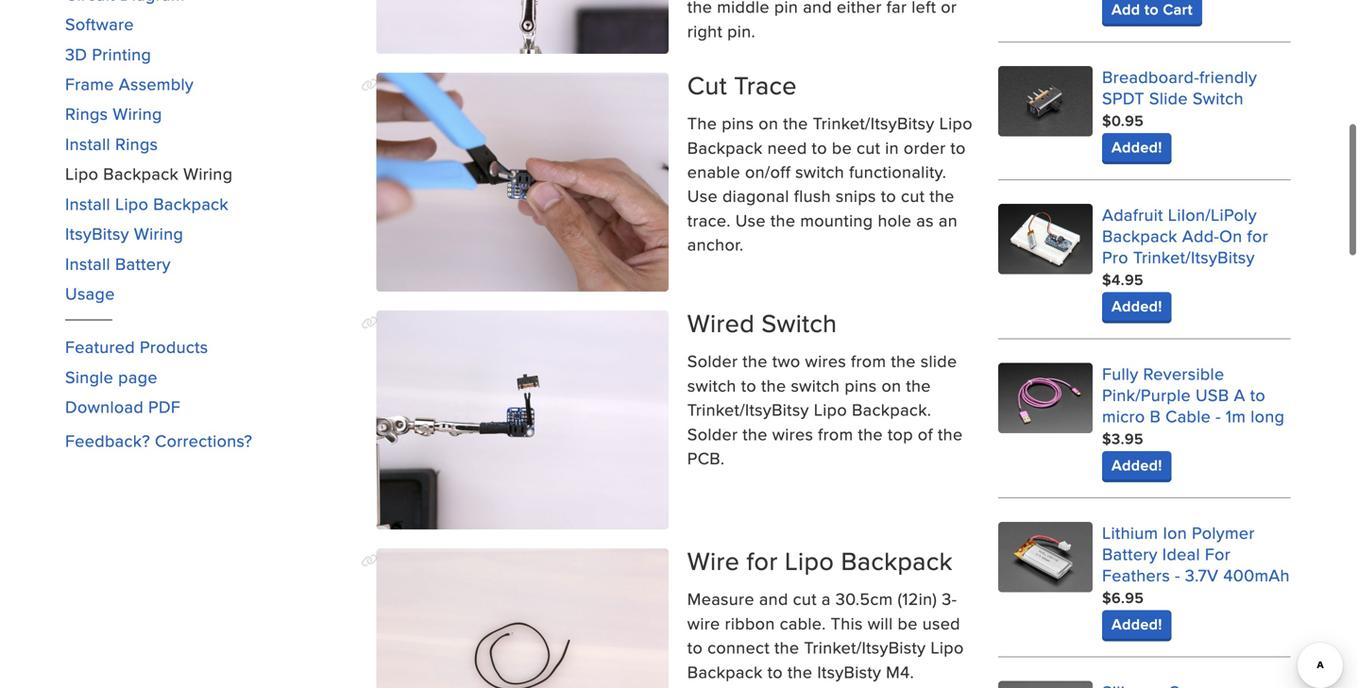 Task type: vqa. For each thing, say whether or not it's contained in the screenshot.
the bottom it
no



Task type: describe. For each thing, give the bounding box(es) containing it.
pcb.
[[688, 446, 725, 470]]

30.5cm
[[836, 587, 893, 611]]

1 vertical spatial wires
[[773, 422, 814, 446]]

software link
[[65, 12, 134, 36]]

0 vertical spatial rings
[[65, 102, 108, 126]]

of
[[918, 422, 933, 446]]

corrections?
[[155, 429, 252, 453]]

added! link for pro
[[1103, 292, 1172, 321]]

m4.
[[886, 660, 915, 684]]

usage
[[65, 282, 115, 306]]

link image for cut
[[361, 79, 378, 92]]

fully reversible pink/purple usb a to micro b cable image
[[999, 363, 1093, 434]]

2 install from the top
[[65, 192, 111, 216]]

added! link for added!
[[1103, 133, 1172, 161]]

featured products single page download pdf
[[65, 335, 208, 419]]

used
[[923, 612, 961, 636]]

2 solder from the top
[[688, 422, 738, 446]]

400mah
[[1224, 563, 1290, 588]]

guide navigation element
[[65, 0, 358, 429]]

ribbon
[[725, 612, 775, 636]]

liion/lipoly
[[1169, 202, 1257, 227]]

fully
[[1103, 362, 1139, 386]]

$3.95
[[1103, 428, 1144, 450]]

featured
[[65, 335, 135, 359]]

trinket/itsybitsy inside cut trace the pins on the trinket/itsybitsy lipo backpack need to be cut in order to enable on/off switch functionality. use diagonal flush snips to cut the trace. use the mounting hole as an anchor.
[[813, 111, 935, 135]]

switch down two
[[791, 374, 840, 398]]

added! inside the breadboard-friendly spdt slide switch $0.95 added!
[[1112, 136, 1163, 158]]

feedback? corrections?
[[65, 429, 252, 453]]

to inside fully reversible pink/purple usb a to micro b cable - 1m long $3.95 added!
[[1251, 383, 1266, 407]]

usage link
[[65, 282, 115, 306]]

snips
[[836, 184, 877, 208]]

adafruit
[[1103, 202, 1164, 227]]

hole
[[878, 208, 912, 232]]

1m
[[1226, 404, 1246, 428]]

backpack down connect
[[688, 660, 763, 684]]

adafruit liion/lipoly backpack soldered onto a pro trinket, plugged into a solderless breadboard. image
[[999, 204, 1093, 275]]

breadboard-
[[1103, 65, 1200, 89]]

for inside adafruit liion/lipoly backpack add-on for pro trinket/itsybitsy $4.95 added!
[[1248, 224, 1269, 248]]

lipo backpack wiring link
[[65, 162, 233, 186]]

1 solder from the top
[[688, 349, 738, 373]]

as
[[917, 208, 934, 232]]

trace.
[[688, 208, 731, 232]]

anchor.
[[688, 233, 744, 257]]

on inside wired switch solder the two wires from the slide switch to the switch pins on the trinket/itsybitsy lipo backpack. solder the wires from the top of the pcb.
[[882, 374, 902, 398]]

enable
[[688, 160, 741, 184]]

flush
[[794, 184, 831, 208]]

printing
[[92, 42, 151, 66]]

an
[[939, 208, 958, 232]]

guide resources element
[[65, 326, 358, 429]]

trinket/itsybisty
[[804, 636, 926, 660]]

to right order
[[951, 135, 966, 159]]

0 vertical spatial from
[[851, 349, 887, 373]]

polymer
[[1192, 521, 1255, 545]]

single page link
[[65, 365, 158, 389]]

adafruit liion/lipoly backpack add-on for pro trinket/itsybitsy link
[[1103, 202, 1269, 269]]

fully reversible pink/purple usb a to micro b cable - 1m long $3.95 added!
[[1103, 362, 1285, 476]]

diagonal
[[723, 184, 790, 208]]

the
[[688, 111, 717, 135]]

lipo up a
[[785, 543, 834, 580]]

install rings link
[[65, 132, 158, 156]]

to down connect
[[768, 660, 783, 684]]

1 vertical spatial wiring
[[183, 162, 233, 186]]

b
[[1150, 404, 1161, 428]]

3-
[[942, 587, 957, 611]]

pdf
[[148, 395, 181, 419]]

ion
[[1163, 521, 1188, 545]]

rings wiring link
[[65, 102, 162, 126]]

battery inside lithium ion polymer battery ideal for feathers - 3.7v 400mah $6.95 added!
[[1103, 542, 1158, 566]]

wired switch solder the two wires from the slide switch to the switch pins on the trinket/itsybitsy lipo backpack. solder the wires from the top of the pcb.
[[688, 305, 963, 470]]

breadboard-friendly spdt slide switch link
[[1103, 65, 1258, 110]]

backpack down lipo backpack wiring link
[[153, 192, 229, 216]]

led_pixels_lipo wire.jpg image
[[376, 549, 669, 689]]

1 install from the top
[[65, 132, 111, 156]]

be inside cut trace the pins on the trinket/itsybitsy lipo backpack need to be cut in order to enable on/off switch functionality. use diagonal flush snips to cut the trace. use the mounting hole as an anchor.
[[832, 135, 852, 159]]

link image for wire
[[361, 555, 378, 568]]

on inside cut trace the pins on the trinket/itsybitsy lipo backpack need to be cut in order to enable on/off switch functionality. use diagonal flush snips to cut the trace. use the mounting hole as an anchor.
[[759, 111, 779, 135]]

lipo inside cut trace the pins on the trinket/itsybitsy lipo backpack need to be cut in order to enable on/off switch functionality. use diagonal flush snips to cut the trace. use the mounting hole as an anchor.
[[940, 111, 973, 135]]

$4.95
[[1103, 269, 1144, 291]]

1 horizontal spatial use
[[736, 208, 766, 232]]

micro
[[1103, 404, 1146, 428]]

ideal
[[1163, 542, 1201, 566]]

will
[[868, 612, 893, 636]]

frame
[[65, 72, 114, 96]]

lipo up itsybitsy wiring link
[[115, 192, 149, 216]]

trace
[[734, 67, 797, 104]]

lipo down used on the bottom right of the page
[[931, 636, 964, 660]]

fully reversible pink/purple usb a to micro b cable - 1m long link
[[1103, 362, 1285, 428]]

lithium ion polymer battery ideal for feathers - 3.7v 400mah link
[[1103, 521, 1290, 588]]

slide
[[921, 349, 958, 373]]

cable.
[[780, 612, 826, 636]]

itsybitsy wiring link
[[65, 222, 183, 246]]

products
[[140, 335, 208, 359]]

pins inside wired switch solder the two wires from the slide switch to the switch pins on the trinket/itsybitsy lipo backpack. solder the wires from the top of the pcb.
[[845, 374, 877, 398]]

cut
[[688, 67, 727, 104]]

feathers
[[1103, 563, 1171, 588]]

adafruit liion/lipoly backpack add-on for pro trinket/itsybitsy $4.95 added!
[[1103, 202, 1269, 317]]

- inside fully reversible pink/purple usb a to micro b cable - 1m long $3.95 added!
[[1216, 404, 1222, 428]]

3d
[[65, 42, 87, 66]]

lithium ion polymer battery ideal for feathers - 3.7v 400mah $6.95 added!
[[1103, 521, 1290, 636]]

to right need
[[812, 135, 828, 159]]

on
[[1220, 224, 1243, 248]]

a
[[822, 587, 831, 611]]

on/off
[[745, 160, 791, 184]]

cut trace the pins on the trinket/itsybitsy lipo backpack need to be cut in order to enable on/off switch functionality. use diagonal flush snips to cut the trace. use the mounting hole as an anchor.
[[688, 67, 973, 257]]

friendly
[[1200, 65, 1258, 89]]

added! inside lithium ion polymer battery ideal for feathers - 3.7v 400mah $6.95 added!
[[1112, 613, 1163, 636]]

1 vertical spatial from
[[818, 422, 854, 446]]

1 vertical spatial rings
[[115, 132, 158, 156]]

to up hole
[[881, 184, 897, 208]]

frame assembly link
[[65, 72, 194, 96]]

0 horizontal spatial use
[[688, 184, 718, 208]]



Task type: locate. For each thing, give the bounding box(es) containing it.
install down rings wiring link
[[65, 132, 111, 156]]

from down backpack.
[[818, 422, 854, 446]]

itsybitsy
[[65, 222, 129, 246]]

added! down $4.95
[[1112, 295, 1163, 317]]

(12in)
[[898, 587, 937, 611]]

trinket/itsybitsy inside wired switch solder the two wires from the slide switch to the switch pins on the trinket/itsybitsy lipo backpack. solder the wires from the top of the pcb.
[[688, 398, 809, 422]]

switch inside cut trace the pins on the trinket/itsybitsy lipo backpack need to be cut in order to enable on/off switch functionality. use diagonal flush snips to cut the trace. use the mounting hole as an anchor.
[[796, 160, 845, 184]]

download pdf link
[[65, 395, 181, 419]]

1 horizontal spatial -
[[1216, 404, 1222, 428]]

2 vertical spatial install
[[65, 252, 111, 276]]

guide pages element
[[65, 0, 358, 315]]

featured products link
[[65, 335, 208, 359]]

long
[[1251, 404, 1285, 428]]

2 added! from the top
[[1112, 295, 1163, 317]]

added! link down $3.95
[[1103, 451, 1172, 480]]

battery up $6.95
[[1103, 542, 1158, 566]]

0 horizontal spatial be
[[832, 135, 852, 159]]

lipo down install rings link
[[65, 162, 99, 186]]

added! down $0.95
[[1112, 136, 1163, 158]]

1 horizontal spatial trinket/itsybitsy
[[813, 111, 935, 135]]

added! link down $6.95
[[1103, 611, 1172, 639]]

cut up as
[[901, 184, 925, 208]]

1 vertical spatial trinket/itsybitsy
[[1134, 245, 1255, 269]]

0 horizontal spatial cut
[[793, 587, 817, 611]]

from up backpack.
[[851, 349, 887, 373]]

2 vertical spatial link image
[[361, 555, 378, 568]]

3 install from the top
[[65, 252, 111, 276]]

1 horizontal spatial cut
[[857, 135, 881, 159]]

cut
[[857, 135, 881, 159], [901, 184, 925, 208], [793, 587, 817, 611]]

0 horizontal spatial pins
[[722, 111, 754, 135]]

2 vertical spatial cut
[[793, 587, 817, 611]]

0 vertical spatial switch
[[1193, 86, 1244, 110]]

1 horizontal spatial be
[[898, 612, 918, 636]]

backpack.
[[852, 398, 932, 422]]

breadboard-friendly spdt slide switch $0.95 added!
[[1103, 65, 1258, 158]]

feedback? corrections? link
[[65, 429, 252, 453]]

backpack
[[688, 135, 763, 159], [103, 162, 179, 186], [153, 192, 229, 216], [1103, 224, 1178, 248], [841, 543, 953, 580], [688, 660, 763, 684]]

connect
[[708, 636, 770, 660]]

0 vertical spatial wires
[[805, 349, 847, 373]]

2 horizontal spatial cut
[[901, 184, 925, 208]]

- left 1m
[[1216, 404, 1222, 428]]

add-
[[1183, 224, 1220, 248]]

a
[[1234, 383, 1246, 407]]

0 vertical spatial pins
[[722, 111, 754, 135]]

1 vertical spatial battery
[[1103, 542, 1158, 566]]

0 horizontal spatial for
[[747, 543, 778, 580]]

3.7v
[[1186, 563, 1219, 588]]

backpack inside cut trace the pins on the trinket/itsybitsy lipo backpack need to be cut in order to enable on/off switch functionality. use diagonal flush snips to cut the trace. use the mounting hole as an anchor.
[[688, 135, 763, 159]]

install battery link
[[65, 252, 171, 276]]

1 vertical spatial be
[[898, 612, 918, 636]]

spdt
[[1103, 86, 1145, 110]]

to
[[812, 135, 828, 159], [951, 135, 966, 159], [881, 184, 897, 208], [741, 374, 757, 398], [1251, 383, 1266, 407], [688, 636, 703, 660], [768, 660, 783, 684]]

feedback?
[[65, 429, 150, 453]]

- inside lithium ion polymer battery ideal for feathers - 3.7v 400mah $6.95 added!
[[1175, 563, 1181, 588]]

backpack up the install lipo backpack link
[[103, 162, 179, 186]]

1 vertical spatial on
[[882, 374, 902, 398]]

need
[[768, 135, 807, 159]]

1 vertical spatial pins
[[845, 374, 877, 398]]

on up backpack.
[[882, 374, 902, 398]]

added! link for feathers
[[1103, 611, 1172, 639]]

two
[[773, 349, 801, 373]]

added! inside fully reversible pink/purple usb a to micro b cable - 1m long $3.95 added!
[[1112, 454, 1163, 476]]

switch inside wired switch solder the two wires from the slide switch to the switch pins on the trinket/itsybitsy lipo backpack. solder the wires from the top of the pcb.
[[762, 305, 837, 342]]

added! down $6.95
[[1112, 613, 1163, 636]]

lipo left backpack.
[[814, 398, 847, 422]]

switch
[[1193, 86, 1244, 110], [762, 305, 837, 342]]

measure
[[688, 587, 755, 611]]

3 added! from the top
[[1112, 454, 1163, 476]]

4 added! from the top
[[1112, 613, 1163, 636]]

3d printing link
[[65, 42, 151, 66]]

pins inside cut trace the pins on the trinket/itsybitsy lipo backpack need to be cut in order to enable on/off switch functionality. use diagonal flush snips to cut the trace. use the mounting hole as an anchor.
[[722, 111, 754, 135]]

1 added! link from the top
[[1103, 133, 1172, 161]]

1 link image from the top
[[361, 79, 378, 92]]

switch inside the breadboard-friendly spdt slide switch $0.95 added!
[[1193, 86, 1244, 110]]

link image for wired
[[361, 317, 378, 330]]

added! link down $0.95
[[1103, 133, 1172, 161]]

0 vertical spatial be
[[832, 135, 852, 159]]

cable
[[1166, 404, 1211, 428]]

software
[[65, 12, 134, 36]]

on
[[759, 111, 779, 135], [882, 374, 902, 398]]

0 horizontal spatial trinket/itsybitsy
[[688, 398, 809, 422]]

1 vertical spatial switch
[[762, 305, 837, 342]]

wiring up the install lipo backpack link
[[183, 162, 233, 186]]

2 added! link from the top
[[1103, 292, 1172, 321]]

switch down the wired
[[688, 374, 737, 398]]

1 horizontal spatial battery
[[1103, 542, 1158, 566]]

download
[[65, 395, 144, 419]]

backpack up (12in) on the right of the page
[[841, 543, 953, 580]]

1 horizontal spatial rings
[[115, 132, 158, 156]]

1 horizontal spatial on
[[882, 374, 902, 398]]

lithium
[[1103, 521, 1159, 545]]

added! link for micro
[[1103, 451, 1172, 480]]

0 horizontal spatial -
[[1175, 563, 1181, 588]]

led_pixels_lipo cut trace.jpg image
[[376, 73, 669, 292]]

solder down the wired
[[688, 349, 738, 373]]

2 horizontal spatial trinket/itsybitsy
[[1134, 245, 1255, 269]]

0 vertical spatial install
[[65, 132, 111, 156]]

- left 3.7v
[[1175, 563, 1181, 588]]

wired
[[688, 305, 755, 342]]

wire
[[688, 543, 740, 580]]

for right on at the top right of page
[[1248, 224, 1269, 248]]

wiring
[[113, 102, 162, 126], [183, 162, 233, 186], [134, 222, 183, 246]]

install up usage
[[65, 252, 111, 276]]

slim lithium ion polymer battery 3.7v 400mah with jst 2-ph connector and short cable image
[[999, 522, 1093, 593]]

rings down frame
[[65, 102, 108, 126]]

cut left in
[[857, 135, 881, 159]]

1 vertical spatial link image
[[361, 317, 378, 330]]

rings
[[65, 102, 108, 126], [115, 132, 158, 156]]

solder up pcb.
[[688, 422, 738, 446]]

1 horizontal spatial pins
[[845, 374, 877, 398]]

this
[[831, 612, 863, 636]]

wires down two
[[773, 422, 814, 446]]

pins
[[722, 111, 754, 135], [845, 374, 877, 398]]

4 added! link from the top
[[1103, 611, 1172, 639]]

2 vertical spatial wiring
[[134, 222, 183, 246]]

added! link
[[1103, 133, 1172, 161], [1103, 292, 1172, 321], [1103, 451, 1172, 480], [1103, 611, 1172, 639]]

for up and
[[747, 543, 778, 580]]

pins right the
[[722, 111, 754, 135]]

and
[[759, 587, 789, 611]]

page
[[118, 365, 158, 389]]

1 vertical spatial -
[[1175, 563, 1181, 588]]

3 added! link from the top
[[1103, 451, 1172, 480]]

install up itsybitsy
[[65, 192, 111, 216]]

pins up backpack.
[[845, 374, 877, 398]]

0 horizontal spatial battery
[[115, 252, 171, 276]]

wiring down frame assembly link
[[113, 102, 162, 126]]

0 vertical spatial for
[[1248, 224, 1269, 248]]

1 vertical spatial for
[[747, 543, 778, 580]]

software 3d printing frame assembly rings wiring install rings lipo backpack wiring install lipo backpack itsybitsy wiring install battery usage
[[65, 12, 233, 306]]

in
[[886, 135, 899, 159]]

trinket/itsybitsy up in
[[813, 111, 935, 135]]

use up the trace.
[[688, 184, 718, 208]]

install lipo backpack link
[[65, 192, 229, 216]]

trinket/itsybitsy inside adafruit liion/lipoly backpack add-on for pro trinket/itsybitsy $4.95 added!
[[1134, 245, 1255, 269]]

trinket/itsybitsy
[[813, 111, 935, 135], [1134, 245, 1255, 269], [688, 398, 809, 422]]

added!
[[1112, 136, 1163, 158], [1112, 295, 1163, 317], [1112, 454, 1163, 476], [1112, 613, 1163, 636]]

wire
[[688, 612, 720, 636]]

wires
[[805, 349, 847, 373], [773, 422, 814, 446]]

wires right two
[[805, 349, 847, 373]]

battery
[[115, 252, 171, 276], [1103, 542, 1158, 566]]

added! down $3.95
[[1112, 454, 1163, 476]]

0 vertical spatial on
[[759, 111, 779, 135]]

switch right 'slide'
[[1193, 86, 1244, 110]]

lipo inside wired switch solder the two wires from the slide switch to the switch pins on the trinket/itsybitsy lipo backpack. solder the wires from the top of the pcb.
[[814, 398, 847, 422]]

trinket/itsybitsy down liion/lipoly
[[1134, 245, 1255, 269]]

from
[[851, 349, 887, 373], [818, 422, 854, 446]]

2 link image from the top
[[361, 317, 378, 330]]

rings up lipo backpack wiring link
[[115, 132, 158, 156]]

on up need
[[759, 111, 779, 135]]

backpack up $4.95
[[1103, 224, 1178, 248]]

0 vertical spatial trinket/itsybitsy
[[813, 111, 935, 135]]

to down the wired
[[741, 374, 757, 398]]

$6.95
[[1103, 587, 1144, 609]]

lipo up order
[[940, 111, 973, 135]]

breadboard-friendly spdt slide switch image
[[999, 66, 1093, 137]]

use down diagonal
[[736, 208, 766, 232]]

pink/purple
[[1103, 383, 1191, 407]]

install
[[65, 132, 111, 156], [65, 192, 111, 216], [65, 252, 111, 276]]

added! inside adafruit liion/lipoly backpack add-on for pro trinket/itsybitsy $4.95 added!
[[1112, 295, 1163, 317]]

0 vertical spatial wiring
[[113, 102, 162, 126]]

0 vertical spatial cut
[[857, 135, 881, 159]]

battery down itsybitsy wiring link
[[115, 252, 171, 276]]

0 horizontal spatial switch
[[762, 305, 837, 342]]

led_pixels_lipo switch wired.jpg image
[[376, 311, 669, 530]]

wire for lipo backpack measure and cut a 30.5cm (12in) 3- wire ribbon cable. this will be used to connect the trinket/itsybisty lipo backpack to the itsybisty m4.
[[688, 543, 964, 684]]

link image
[[361, 79, 378, 92], [361, 317, 378, 330], [361, 555, 378, 568]]

backpack up enable
[[688, 135, 763, 159]]

0 horizontal spatial on
[[759, 111, 779, 135]]

be left in
[[832, 135, 852, 159]]

0 vertical spatial -
[[1216, 404, 1222, 428]]

backpack inside adafruit liion/lipoly backpack add-on for pro trinket/itsybitsy $4.95 added!
[[1103, 224, 1178, 248]]

assembly
[[119, 72, 194, 96]]

1 horizontal spatial for
[[1248, 224, 1269, 248]]

wiring down the install lipo backpack link
[[134, 222, 183, 246]]

to down wire
[[688, 636, 703, 660]]

switch up flush
[[796, 160, 845, 184]]

1 horizontal spatial switch
[[1193, 86, 1244, 110]]

3 link image from the top
[[361, 555, 378, 568]]

switch up two
[[762, 305, 837, 342]]

0 vertical spatial link image
[[361, 79, 378, 92]]

trinket/itsybitsy down two
[[688, 398, 809, 422]]

to inside wired switch solder the two wires from the slide switch to the switch pins on the trinket/itsybitsy lipo backpack. solder the wires from the top of the pcb.
[[741, 374, 757, 398]]

-
[[1216, 404, 1222, 428], [1175, 563, 1181, 588]]

2 vertical spatial trinket/itsybitsy
[[688, 398, 809, 422]]

functionality.
[[849, 160, 947, 184]]

cut left a
[[793, 587, 817, 611]]

itsybisty
[[818, 660, 882, 684]]

0 vertical spatial solder
[[688, 349, 738, 373]]

0 vertical spatial battery
[[115, 252, 171, 276]]

cut inside wire for lipo backpack measure and cut a 30.5cm (12in) 3- wire ribbon cable. this will be used to connect the trinket/itsybisty lipo backpack to the itsybisty m4.
[[793, 587, 817, 611]]

0 horizontal spatial rings
[[65, 102, 108, 126]]

order
[[904, 135, 946, 159]]

use
[[688, 184, 718, 208], [736, 208, 766, 232]]

for
[[1205, 542, 1231, 566]]

added! link down $4.95
[[1103, 292, 1172, 321]]

usb
[[1196, 383, 1230, 407]]

for inside wire for lipo backpack measure and cut a 30.5cm (12in) 3- wire ribbon cable. this will be used to connect the trinket/itsybisty lipo backpack to the itsybisty m4.
[[747, 543, 778, 580]]

battery inside software 3d printing frame assembly rings wiring install rings lipo backpack wiring install lipo backpack itsybitsy wiring install battery usage
[[115, 252, 171, 276]]

be inside wire for lipo backpack measure and cut a 30.5cm (12in) 3- wire ribbon cable. this will be used to connect the trinket/itsybisty lipo backpack to the itsybisty m4.
[[898, 612, 918, 636]]

1 vertical spatial solder
[[688, 422, 738, 446]]

pro
[[1103, 245, 1129, 269]]

solder
[[688, 349, 738, 373], [688, 422, 738, 446]]

be down (12in) on the right of the page
[[898, 612, 918, 636]]

to right a
[[1251, 383, 1266, 407]]

1 vertical spatial install
[[65, 192, 111, 216]]

1 vertical spatial cut
[[901, 184, 925, 208]]

1 added! from the top
[[1112, 136, 1163, 158]]

$0.95
[[1103, 109, 1144, 132]]



